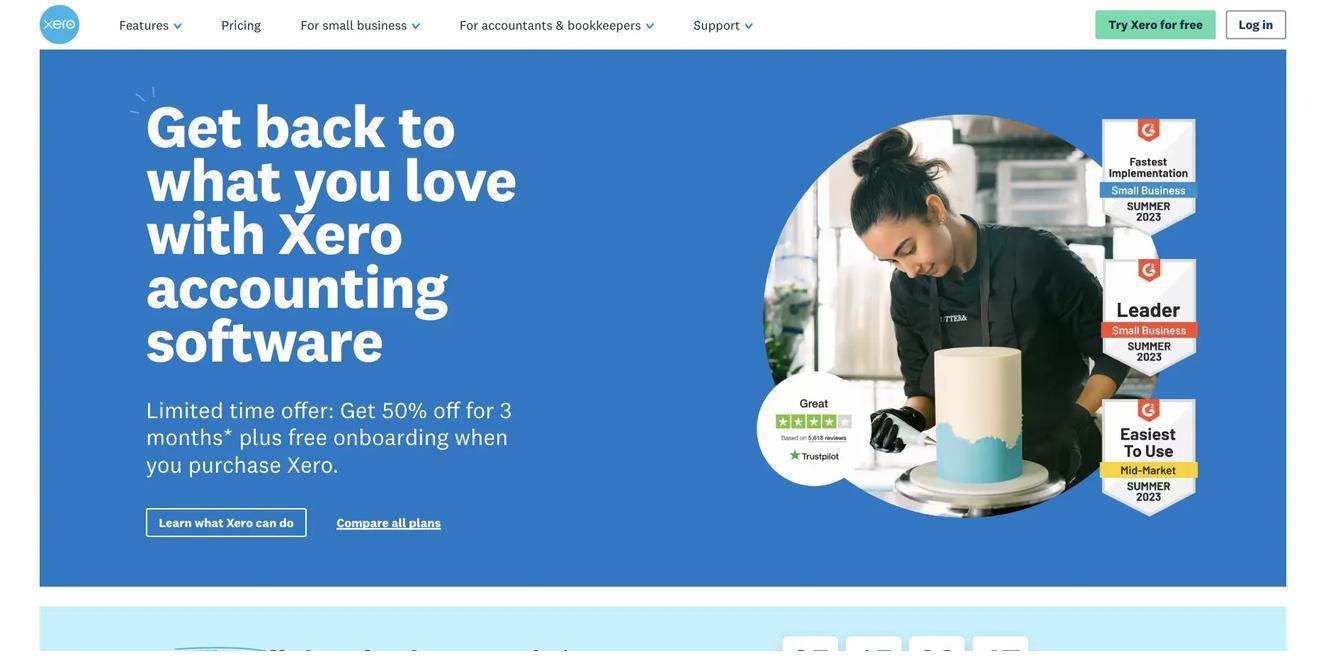 Task type: locate. For each thing, give the bounding box(es) containing it.
log
[[1239, 17, 1260, 32]]

for left 3 on the bottom of the page
[[466, 396, 494, 424]]

for for for small business
[[301, 17, 319, 33]]

for
[[1161, 17, 1178, 32], [466, 396, 494, 424]]

for
[[301, 17, 319, 33], [460, 17, 478, 33]]

business
[[357, 17, 407, 33]]

0 horizontal spatial for
[[466, 396, 494, 424]]

1 horizontal spatial get
[[340, 396, 376, 424]]

for right try
[[1161, 17, 1178, 32]]

1 horizontal spatial for
[[460, 17, 478, 33]]

in
[[1263, 17, 1274, 32]]

plus
[[239, 424, 282, 452]]

1 vertical spatial you
[[146, 451, 183, 479]]

2 horizontal spatial xero
[[1131, 17, 1158, 32]]

try
[[1109, 17, 1129, 32]]

offer:
[[281, 396, 335, 424]]

learn what xero can do link
[[146, 509, 307, 538]]

0 vertical spatial what
[[146, 143, 281, 217]]

1 horizontal spatial you
[[294, 143, 392, 217]]

for accountants & bookkeepers
[[460, 17, 641, 33]]

a xero user decorating a cake with blue icing. social proof badges surrounding the circular image. image
[[677, 50, 1287, 588]]

0 vertical spatial xero
[[1131, 17, 1158, 32]]

2 for from the left
[[460, 17, 478, 33]]

for left accountants
[[460, 17, 478, 33]]

to
[[398, 89, 455, 163]]

back
[[254, 89, 386, 163]]

0 horizontal spatial get
[[146, 89, 242, 163]]

when
[[455, 424, 508, 452]]

back to what you love with xero accounting software
[[146, 89, 517, 377]]

1 vertical spatial get
[[340, 396, 376, 424]]

limited time offer: get 50% off for 3 months* plus free onboarding when you purchase xero.
[[146, 396, 512, 479]]

1 horizontal spatial xero
[[278, 196, 402, 270]]

1 vertical spatial xero
[[278, 196, 402, 270]]

0 horizontal spatial xero
[[226, 515, 253, 531]]

0 horizontal spatial you
[[146, 451, 183, 479]]

limited
[[146, 396, 224, 424]]

what
[[146, 143, 281, 217], [195, 515, 224, 531]]

learn
[[159, 515, 192, 531]]

0 horizontal spatial free
[[288, 424, 328, 452]]

get inside 'limited time offer: get 50% off for 3 months* plus free onboarding when you purchase xero.'
[[340, 396, 376, 424]]

for inside 'limited time offer: get 50% off for 3 months* plus free onboarding when you purchase xero.'
[[466, 396, 494, 424]]

xero
[[1131, 17, 1158, 32], [278, 196, 402, 270], [226, 515, 253, 531]]

for left small
[[301, 17, 319, 33]]

try xero for free
[[1109, 17, 1203, 32]]

love
[[405, 143, 517, 217]]

0 horizontal spatial for
[[301, 17, 319, 33]]

for inside "dropdown button"
[[301, 17, 319, 33]]

for inside dropdown button
[[460, 17, 478, 33]]

with
[[146, 196, 265, 270]]

you
[[294, 143, 392, 217], [146, 451, 183, 479]]

get
[[146, 89, 242, 163], [340, 396, 376, 424]]

features button
[[99, 0, 202, 50]]

1 vertical spatial for
[[466, 396, 494, 424]]

support
[[694, 17, 740, 33]]

purchase
[[188, 451, 281, 479]]

1 horizontal spatial free
[[1180, 17, 1203, 32]]

accountants
[[482, 17, 553, 33]]

free
[[1180, 17, 1203, 32], [288, 424, 328, 452]]

compare all plans
[[337, 515, 441, 531]]

0 vertical spatial you
[[294, 143, 392, 217]]

can
[[256, 515, 277, 531]]

log in link
[[1226, 10, 1287, 39]]

free left log
[[1180, 17, 1203, 32]]

1 horizontal spatial for
[[1161, 17, 1178, 32]]

free right plus
[[288, 424, 328, 452]]

&
[[556, 17, 564, 33]]

accounting
[[146, 250, 448, 324]]

1 vertical spatial free
[[288, 424, 328, 452]]

1 for from the left
[[301, 17, 319, 33]]



Task type: vqa. For each thing, say whether or not it's contained in the screenshot.
'Online' at the top left of page
no



Task type: describe. For each thing, give the bounding box(es) containing it.
xero homepage image
[[40, 5, 79, 45]]

what inside back to what you love with xero accounting software
[[146, 143, 281, 217]]

support button
[[674, 0, 773, 50]]

50%
[[382, 396, 428, 424]]

compare all plans link
[[337, 515, 441, 534]]

small
[[323, 17, 354, 33]]

pricing
[[221, 17, 261, 33]]

pricing link
[[202, 0, 281, 50]]

3
[[500, 396, 512, 424]]

features
[[119, 17, 169, 33]]

software
[[146, 303, 383, 377]]

learn what xero can do
[[159, 515, 294, 531]]

all
[[392, 515, 406, 531]]

xero.
[[287, 451, 339, 479]]

months*
[[146, 424, 233, 452]]

you inside back to what you love with xero accounting software
[[294, 143, 392, 217]]

xero inside back to what you love with xero accounting software
[[278, 196, 402, 270]]

for for for accountants & bookkeepers
[[460, 17, 478, 33]]

plans
[[409, 515, 441, 531]]

you inside 'limited time offer: get 50% off for 3 months* plus free onboarding when you purchase xero.'
[[146, 451, 183, 479]]

time
[[229, 396, 275, 424]]

off
[[433, 396, 460, 424]]

do
[[279, 515, 294, 531]]

0 vertical spatial get
[[146, 89, 242, 163]]

05 days, 15 hours, 22 minutes and 47 seconds timer
[[783, 627, 1181, 652]]

onboarding
[[333, 424, 449, 452]]

bookkeepers
[[568, 17, 641, 33]]

0 vertical spatial free
[[1180, 17, 1203, 32]]

for accountants & bookkeepers button
[[440, 0, 674, 50]]

try xero for free link
[[1096, 10, 1216, 39]]

free inside 'limited time offer: get 50% off for 3 months* plus free onboarding when you purchase xero.'
[[288, 424, 328, 452]]

compare
[[337, 515, 389, 531]]

log in
[[1239, 17, 1274, 32]]

for small business
[[301, 17, 407, 33]]

for small business button
[[281, 0, 440, 50]]

0 vertical spatial for
[[1161, 17, 1178, 32]]

1 vertical spatial what
[[195, 515, 224, 531]]

2 vertical spatial xero
[[226, 515, 253, 531]]



